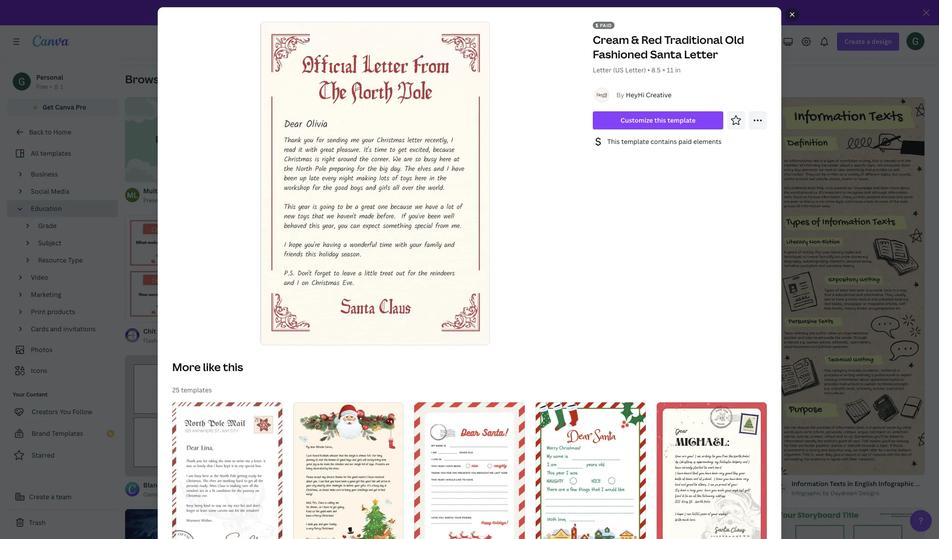 Task type: vqa. For each thing, say whether or not it's contained in the screenshot.
Chit Chat Weekly Conversation Starter Flashcards Flashcard by Teach Cheat
yes



Task type: locate. For each thing, give the bounding box(es) containing it.
for
[[411, 8, 421, 17]]

daydream inside information texts in english infographic natural  infographic by daydream designs
[[831, 490, 858, 498]]

by down panel
[[175, 491, 182, 499]]

cards and invitations
[[31, 325, 96, 334]]

designs inside "periods in american literature english poster series in brown vintage scrapbook style poster by daydream designs"
[[360, 326, 380, 334]]

0 horizontal spatial style
[[555, 316, 570, 324]]

0 vertical spatial letter
[[684, 47, 718, 62]]

this up contains
[[655, 116, 666, 125]]

1 horizontal spatial santa
[[650, 47, 682, 62]]

santa
[[650, 47, 682, 62], [556, 316, 574, 324]]

0 vertical spatial work
[[765, 445, 781, 454]]

cause and effect graphic organizer planning whiteboard in yellow green simple colorful style image
[[449, 344, 600, 429]]

agenda
[[235, 187, 258, 195]]

limited
[[481, 8, 505, 17]]

strip down 6
[[161, 491, 174, 499]]

letter left (us at the top right of page
[[593, 66, 612, 74]]

by inside dark gray white modern assignment group work group work by streakside
[[662, 455, 668, 463]]

maddy lyons element
[[125, 188, 140, 203]]

all
[[31, 149, 39, 158]]

worksheet
[[621, 316, 654, 324], [467, 326, 495, 334]]

0 vertical spatial worksheet
[[621, 316, 654, 324]]

1 vertical spatial creative
[[541, 444, 563, 451]]

creative inside blank 6 panel grid comic strip comic strip by canva creative studio
[[201, 491, 223, 499]]

1 vertical spatial work
[[647, 455, 661, 463]]

pro up back to home link at the left of the page
[[76, 103, 86, 111]]

comic right the grid
[[201, 481, 221, 490]]

flashcard by teach cheat link
[[143, 337, 276, 346]]

green red colorful cute hand drawn christmas letter a4 image
[[536, 403, 646, 540]]

browse lessons link
[[140, 0, 201, 17]]

0 horizontal spatial templates
[[40, 149, 71, 158]]

0 vertical spatial infographic
[[878, 480, 914, 489]]

english
[[401, 316, 423, 324], [855, 480, 877, 489]]

get canva pro button
[[7, 99, 118, 116]]

pro left for at the top of page
[[399, 8, 410, 17]]

literature
[[368, 316, 399, 324]]

daydream down texts in the right bottom of the page
[[831, 490, 858, 498]]

media
[[51, 187, 69, 196]]

english inside information texts in english infographic natural  infographic by daydream designs
[[855, 480, 877, 489]]

• left 8.5
[[648, 66, 650, 74]]

worksheet right questionnaire
[[621, 316, 654, 324]]

letter left old
[[684, 47, 718, 62]]

1 horizontal spatial english
[[855, 480, 877, 489]]

canva right get
[[55, 103, 74, 111]]

now
[[568, 8, 581, 17]]

exploring word origins story book in blue white simple lined style image
[[611, 474, 763, 540]]

1 horizontal spatial template
[[668, 116, 696, 125]]

0 vertical spatial strip
[[222, 481, 237, 490]]

1 horizontal spatial strip
[[222, 481, 237, 490]]

free •
[[36, 83, 52, 91]]

brand
[[32, 430, 50, 438]]

letter
[[684, 47, 718, 62], [593, 66, 612, 74]]

secret
[[535, 316, 555, 324]]

1 horizontal spatial templates
[[181, 386, 212, 395]]

style
[[843, 187, 858, 196], [555, 316, 570, 324]]

multicolor clouds daily class agenda template link
[[143, 186, 288, 196]]

• right free
[[50, 83, 52, 91]]

1 vertical spatial strip
[[161, 491, 174, 499]]

2 horizontal spatial templates
[[289, 72, 344, 87]]

concept map graphic organizer image
[[449, 462, 600, 540]]

create
[[29, 493, 49, 502]]

0 vertical spatial pro
[[399, 8, 410, 17]]

strip
[[222, 481, 237, 490], [161, 491, 174, 499]]

1 vertical spatial •
[[50, 83, 52, 91]]

heyhi
[[626, 91, 644, 99]]

0 vertical spatial english
[[401, 316, 423, 324]]

designs down literature
[[360, 326, 380, 334]]

canva down blank 6 panel grid comic strip link at the left bottom
[[183, 491, 199, 499]]

create a team button
[[7, 489, 118, 507]]

templates
[[289, 72, 344, 87], [40, 149, 71, 158], [181, 386, 212, 395]]

designs
[[360, 326, 380, 334], [859, 490, 879, 498]]

american
[[337, 316, 367, 324]]

santa inside the light blue illustrative secret santa questionnaire worksheet worksheet by nassyart
[[556, 316, 574, 324]]

light blue illustrative secret santa questionnaire worksheet image
[[449, 98, 600, 311]]

panel
[[168, 481, 185, 490]]

future skills image
[[707, 0, 925, 58]]

.
[[581, 8, 582, 17]]

invitations
[[63, 325, 96, 334]]

0 horizontal spatial poster
[[305, 326, 322, 334]]

50%
[[352, 8, 366, 17]]

icons link
[[13, 363, 112, 380]]

high
[[168, 72, 190, 87]]

multicolor clouds daily class agenda template image
[[125, 97, 276, 182]]

starred
[[32, 451, 55, 460]]

browse left high
[[125, 72, 165, 87]]

0 vertical spatial santa
[[650, 47, 682, 62]]

pro inside button
[[76, 103, 86, 111]]

blank
[[143, 481, 160, 490]]

creative
[[646, 91, 672, 99], [541, 444, 563, 451], [201, 491, 223, 499]]

0 vertical spatial daydream
[[332, 326, 359, 334]]

0 horizontal spatial pro
[[76, 103, 86, 111]]

comic down blank
[[143, 491, 160, 499]]

first
[[434, 8, 448, 17]]

grid
[[186, 481, 200, 490]]

mint
[[807, 187, 821, 196]]

template down "customize"
[[621, 137, 649, 146]]

by down vintage in the right of the page
[[497, 326, 503, 334]]

browse for browse high quality education templates
[[125, 72, 165, 87]]

1 horizontal spatial daydream
[[831, 490, 858, 498]]

weekly
[[174, 327, 196, 336]]

free
[[36, 83, 48, 91]]

group down dark
[[629, 455, 646, 463]]

1 vertical spatial browse
[[125, 72, 165, 87]]

• inside $ paid cream & red traditional old fashioned santa letter letter (us letter) • 8.5 × 11 in
[[648, 66, 650, 74]]

0 horizontal spatial template
[[621, 137, 649, 146]]

in right 11
[[675, 66, 681, 74]]

1 horizontal spatial designs
[[859, 490, 879, 498]]

None search field
[[504, 33, 776, 51]]

0 horizontal spatial daydream
[[332, 326, 359, 334]]

•
[[648, 66, 650, 74], [50, 83, 52, 91]]

this right like
[[223, 360, 243, 375]]

strip right the grid
[[222, 481, 237, 490]]

santa up × on the top right of the page
[[650, 47, 682, 62]]

flashcards
[[264, 327, 297, 336]]

english right literature
[[401, 316, 423, 324]]

gray
[[645, 445, 660, 454]]

clouds
[[177, 187, 198, 195]]

0 horizontal spatial santa
[[556, 316, 574, 324]]

marketing link
[[27, 286, 112, 304]]

daydream down american
[[332, 326, 359, 334]]

by down the periods
[[324, 326, 330, 334]]

$ paid cream & red traditional old fashioned santa letter letter (us letter) • 8.5 × 11 in
[[593, 22, 744, 74]]

8.5
[[652, 66, 661, 74]]

infographic down information
[[792, 490, 821, 498]]

red and white vintage christmas letter from santa a4 document image
[[657, 403, 767, 540]]

content
[[26, 391, 48, 399]]

1 horizontal spatial this
[[655, 116, 666, 125]]

starred link
[[7, 447, 118, 465]]

1 horizontal spatial comic
[[201, 481, 221, 490]]

create a team
[[29, 493, 72, 502]]

template up paid
[[668, 116, 696, 125]]

by inside "periods in american literature english poster series in brown vintage scrapbook style poster by daydream designs"
[[324, 326, 330, 334]]

infographic left natural on the bottom of page
[[878, 480, 914, 489]]

1 vertical spatial studio
[[224, 491, 241, 499]]

dark gray white modern assignment group work image
[[611, 356, 763, 441]]

follow
[[73, 408, 92, 417]]

templates for all templates
[[40, 149, 71, 158]]

blank 6 panel grid comic strip image
[[125, 356, 276, 477]]

1 vertical spatial english
[[855, 480, 877, 489]]

by inside the light blue illustrative secret santa questionnaire worksheet worksheet by nassyart
[[497, 326, 503, 334]]

series
[[446, 316, 465, 324]]

0 horizontal spatial comic
[[143, 491, 160, 499]]

periods in american literature english poster series in brown vintage scrapbook style poster by daydream designs
[[305, 316, 570, 334]]

by
[[178, 197, 185, 204], [324, 326, 330, 334], [497, 326, 503, 334], [170, 337, 177, 345], [516, 444, 522, 451], [662, 455, 668, 463], [823, 490, 829, 498], [175, 491, 182, 499]]

1 vertical spatial style
[[555, 316, 570, 324]]

information texts in english infographic natural  infographic by daydream designs
[[792, 480, 939, 498]]

to
[[45, 128, 52, 136]]

upgrade
[[539, 8, 566, 17]]

pro
[[399, 8, 410, 17], [76, 103, 86, 111]]

by down clouds
[[178, 197, 185, 204]]

storyboard whiteboard in grey green blue cute illustrative style image
[[773, 508, 925, 540]]

0 horizontal spatial creative
[[201, 491, 223, 499]]

0 horizontal spatial this
[[223, 360, 243, 375]]

1 horizontal spatial pro
[[399, 8, 410, 17]]

by down the white
[[662, 455, 668, 463]]

worksheet down brown
[[467, 326, 495, 334]]

1 horizontal spatial •
[[648, 66, 650, 74]]

traditional
[[664, 32, 723, 47]]

red and beige modern christmas wish list kids santa letter image
[[414, 403, 525, 540]]

back to home link
[[7, 123, 118, 141]]

poster left series
[[424, 316, 445, 324]]

quality
[[192, 72, 230, 87]]

0 vertical spatial designs
[[360, 326, 380, 334]]

1 horizontal spatial poster
[[424, 316, 445, 324]]

1 horizontal spatial worksheet
[[621, 316, 654, 324]]

1 vertical spatial designs
[[859, 490, 879, 498]]

dark gray white modern assignment group work group work by streakside
[[629, 445, 781, 463]]

0 horizontal spatial designs
[[360, 326, 380, 334]]

worksheet by nassyart link
[[467, 325, 600, 334]]

0 horizontal spatial worksheet
[[467, 326, 495, 334]]

0 horizontal spatial strip
[[161, 491, 174, 499]]

poster down the periods
[[305, 326, 322, 334]]

canva right off
[[378, 8, 398, 17]]

paid
[[678, 137, 692, 146]]

templates for 25 templates
[[181, 386, 212, 395]]

grade button
[[34, 218, 112, 235]]

and
[[50, 325, 62, 334]]

0 vertical spatial templates
[[289, 72, 344, 87]]

flashcard
[[143, 337, 169, 345]]

english up the infographic by daydream designs link
[[855, 480, 877, 489]]

1 vertical spatial template
[[621, 137, 649, 146]]

0 vertical spatial template
[[668, 116, 696, 125]]

0 horizontal spatial english
[[401, 316, 423, 324]]

pink
[[792, 187, 805, 196]]

multicolor clouds daily class agenda template presentation by maddy lyons
[[143, 187, 288, 204]]

information texts in english infographic natural link
[[792, 480, 939, 490]]

1 vertical spatial group
[[629, 455, 646, 463]]

by left the teach
[[170, 337, 177, 345]]

0 vertical spatial style
[[843, 187, 858, 196]]

canva inside blank 6 panel grid comic strip comic strip by canva creative studio
[[183, 491, 199, 499]]

1 horizontal spatial group
[[744, 445, 764, 454]]

1 vertical spatial templates
[[40, 149, 71, 158]]

more
[[172, 360, 201, 375]]

designs down 'information texts in english infographic natural' link
[[859, 490, 879, 498]]

red
[[641, 32, 662, 47]]

1 horizontal spatial creative
[[541, 444, 563, 451]]

customize this template
[[621, 116, 696, 125]]

0 horizontal spatial infographic
[[792, 490, 821, 498]]

english inside "periods in american literature english poster series in brown vintage scrapbook style poster by daydream designs"
[[401, 316, 423, 324]]

2 vertical spatial creative
[[201, 491, 223, 499]]

1 horizontal spatial infographic
[[878, 480, 914, 489]]

graphic organizer by canva creative studio link
[[467, 443, 600, 452]]

customize
[[621, 116, 653, 125]]

1 vertical spatial comic
[[143, 491, 160, 499]]

style right green
[[843, 187, 858, 196]]

style right the scrapbook
[[555, 316, 570, 324]]

1 vertical spatial pro
[[76, 103, 86, 111]]

group right assignment
[[744, 445, 764, 454]]

0 vertical spatial browse
[[147, 3, 170, 12]]

print
[[31, 308, 46, 316]]

team
[[56, 493, 72, 502]]

brown
[[474, 316, 494, 324]]

santa right secret
[[556, 316, 574, 324]]

1 vertical spatial daydream
[[831, 490, 858, 498]]

0 horizontal spatial •
[[50, 83, 52, 91]]

grade
[[38, 222, 57, 230]]

1 horizontal spatial letter
[[684, 47, 718, 62]]

in right texts in the right bottom of the page
[[847, 480, 853, 489]]

social media link
[[27, 183, 112, 200]]

0 horizontal spatial studio
[[224, 491, 241, 499]]

1 horizontal spatial studio
[[565, 444, 582, 451]]

2 horizontal spatial creative
[[646, 91, 672, 99]]

1 vertical spatial infographic
[[792, 490, 821, 498]]

×
[[662, 66, 665, 74]]

poster
[[424, 316, 445, 324], [305, 326, 322, 334]]

cards
[[31, 325, 49, 334]]

by down information
[[823, 490, 829, 498]]

0 vertical spatial •
[[648, 66, 650, 74]]

browse left 'lessons'
[[147, 3, 170, 12]]

browse lessons
[[147, 3, 194, 12]]

2 vertical spatial templates
[[181, 386, 212, 395]]

resource type button
[[34, 252, 112, 269]]

1 vertical spatial santa
[[556, 316, 574, 324]]

1 vertical spatial letter
[[593, 66, 612, 74]]

starter
[[240, 327, 262, 336]]

1 vertical spatial poster
[[305, 326, 322, 334]]



Task type: describe. For each thing, give the bounding box(es) containing it.
browse for browse lessons
[[147, 3, 170, 12]]

🎁
[[342, 8, 351, 17]]

comic strip by canva creative studio link
[[143, 491, 241, 500]]

1
[[60, 83, 63, 91]]

white
[[661, 445, 679, 454]]

like
[[203, 360, 221, 375]]

letter)
[[625, 66, 646, 74]]

natural
[[915, 480, 939, 489]]

questionnaire
[[576, 316, 619, 324]]

0 horizontal spatial letter
[[593, 66, 612, 74]]

style inside "periods in american literature english poster series in brown vintage scrapbook style poster by daydream designs"
[[555, 316, 570, 324]]

light blue illustrative secret santa questionnaire worksheet worksheet by nassyart
[[467, 316, 654, 334]]

nassyart
[[504, 326, 528, 334]]

presentation
[[143, 197, 177, 204]]

back
[[29, 128, 44, 136]]

1 vertical spatial this
[[223, 360, 243, 375]]

0 vertical spatial this
[[655, 116, 666, 125]]

0 vertical spatial comic
[[201, 481, 221, 490]]

by inside blank 6 panel grid comic strip comic strip by canva creative studio
[[175, 491, 182, 499]]

0 horizontal spatial work
[[647, 455, 661, 463]]

0 horizontal spatial group
[[629, 455, 646, 463]]

chit chat weekly conversation starter flashcards image
[[125, 215, 276, 322]]

browse high quality education templates
[[125, 72, 344, 87]]

pastel
[[771, 187, 790, 196]]

templates
[[52, 430, 83, 438]]

in inside information texts in english infographic natural  infographic by daydream designs
[[847, 480, 853, 489]]

(us
[[613, 66, 624, 74]]

education
[[232, 72, 287, 87]]

this
[[607, 137, 620, 146]]

cream & red traditional old fashioned santa letter image
[[261, 21, 491, 346]]

periods in american literature english poster series in brown vintage scrapbook style image
[[287, 97, 438, 311]]

photos
[[31, 346, 52, 354]]

class
[[217, 187, 234, 195]]

back to home
[[29, 128, 71, 136]]

conversation
[[197, 327, 239, 336]]

all templates
[[31, 149, 71, 158]]

1 horizontal spatial work
[[765, 445, 781, 454]]

maddy lyons image
[[125, 188, 140, 203]]

marketing
[[31, 291, 61, 299]]

subject button
[[34, 235, 112, 252]]

1 vertical spatial worksheet
[[467, 326, 495, 334]]

heyhi creative link
[[626, 91, 672, 99]]

information texts in english infographic natural fluro cardboard doodle style image
[[773, 97, 925, 475]]

offer.
[[521, 8, 538, 17]]

pink geometric parent-teacher conference notes image
[[287, 345, 438, 540]]

daydream inside "periods in american literature english poster series in brown vintage scrapbook style poster by daydream designs"
[[332, 326, 359, 334]]

you
[[60, 408, 71, 417]]

canva inside button
[[55, 103, 74, 111]]

time
[[664, 187, 679, 196]]

infographic by daydream designs link
[[792, 490, 925, 499]]

modern
[[681, 445, 705, 454]]

off
[[367, 8, 376, 17]]

designs inside information texts in english infographic natural  infographic by daydream designs
[[859, 490, 879, 498]]

presentation by maddy lyons link
[[143, 196, 276, 205]]

by inside information texts in english infographic natural  infographic by daydream designs
[[823, 490, 829, 498]]

capsule
[[680, 187, 705, 196]]

all templates link
[[13, 145, 112, 162]]

cream
[[593, 32, 629, 47]]

by heyhi creative
[[616, 91, 672, 99]]

social media
[[31, 187, 69, 196]]

🎁 50% off canva pro for the first 3 months. limited time offer. upgrade now .
[[342, 8, 582, 17]]

organizer
[[489, 444, 514, 451]]

subject
[[38, 239, 61, 247]]

blue
[[484, 316, 498, 324]]

in right the periods
[[330, 316, 336, 324]]

products
[[47, 308, 75, 316]]

get canva pro
[[42, 103, 86, 111]]

blank 6 panel grid comic strip link
[[143, 481, 241, 491]]

0 vertical spatial poster
[[424, 316, 445, 324]]

type
[[68, 256, 83, 265]]

classroom time capsule whiteboard in violet pastel pink mint green style
[[629, 187, 858, 196]]

red & white winter christmas santa letter a4 document image
[[172, 403, 282, 540]]

a
[[51, 493, 54, 502]]

information
[[792, 480, 828, 489]]

creators you follow
[[32, 408, 92, 417]]

poster by daydream designs link
[[305, 325, 438, 334]]

3
[[449, 8, 453, 17]]

santa inside $ paid cream & red traditional old fashioned santa letter letter (us letter) • 8.5 × 11 in
[[650, 47, 682, 62]]

by right 'organizer'
[[516, 444, 522, 451]]

your content
[[13, 391, 48, 399]]

by inside chit chat weekly conversation starter flashcards flashcard by teach cheat
[[170, 337, 177, 345]]

your
[[13, 391, 25, 399]]

violet
[[752, 187, 770, 196]]

trash
[[29, 519, 46, 528]]

education
[[31, 204, 62, 213]]

0 vertical spatial group
[[744, 445, 764, 454]]

more like this
[[172, 360, 243, 375]]

scrapbook
[[520, 316, 553, 324]]

cheat
[[195, 337, 210, 345]]

canva right 'organizer'
[[524, 444, 540, 451]]

trash link
[[7, 514, 118, 533]]

vintage
[[495, 316, 518, 324]]

in right series
[[466, 316, 472, 324]]

25 templates
[[172, 386, 212, 395]]

old
[[725, 32, 744, 47]]

by inside multicolor clouds daily class agenda template presentation by maddy lyons
[[178, 197, 185, 204]]

studio inside blank 6 panel grid comic strip comic strip by canva creative studio
[[224, 491, 241, 499]]

dark gray white modern assignment group work link
[[629, 445, 781, 455]]

ivory festive christmas santa letter image
[[293, 403, 404, 540]]

resource
[[38, 256, 67, 265]]

resource type
[[38, 256, 83, 265]]

home
[[53, 128, 71, 136]]

1 horizontal spatial style
[[843, 187, 858, 196]]

in left violet
[[744, 187, 750, 196]]

chit
[[143, 327, 156, 336]]

0 vertical spatial creative
[[646, 91, 672, 99]]

assignment
[[707, 445, 743, 454]]

group work by streakside link
[[629, 455, 763, 464]]

11
[[667, 66, 674, 74]]

25
[[172, 386, 179, 395]]

classroom time capsule whiteboard in violet pastel pink mint green style image
[[611, 98, 763, 182]]

personal
[[36, 73, 63, 82]]

graphic organizer by canva creative studio
[[467, 444, 582, 451]]

in inside $ paid cream & red traditional old fashioned santa letter letter (us letter) • 8.5 × 11 in
[[675, 66, 681, 74]]

lyons
[[205, 197, 221, 204]]

0 vertical spatial studio
[[565, 444, 582, 451]]

the
[[422, 8, 433, 17]]



